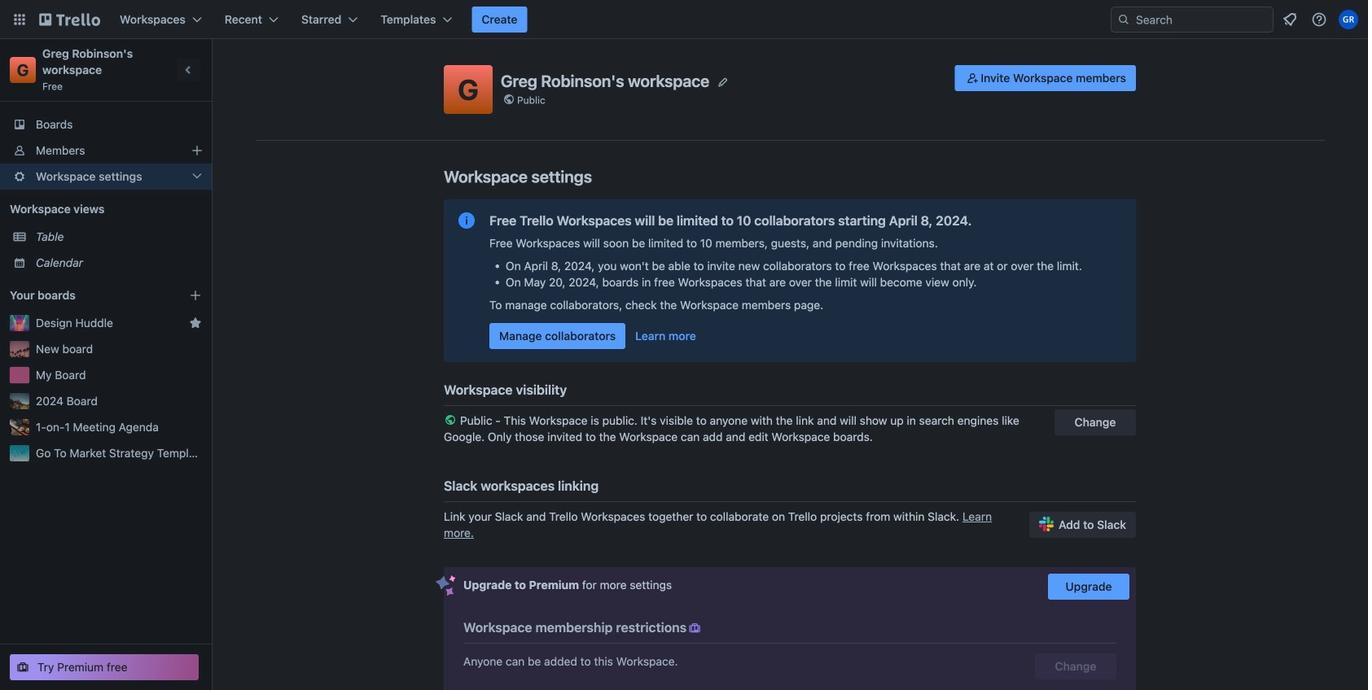Task type: locate. For each thing, give the bounding box(es) containing it.
primary element
[[0, 0, 1369, 39]]

greg robinson (gregrobinson96) image
[[1340, 10, 1359, 29]]

open information menu image
[[1312, 11, 1328, 28]]

back to home image
[[39, 7, 100, 33]]

sm image
[[965, 70, 981, 86]]

add board image
[[189, 289, 202, 302]]

sm image
[[687, 621, 703, 637]]



Task type: describe. For each thing, give the bounding box(es) containing it.
starred icon image
[[189, 317, 202, 330]]

sparkle image
[[436, 576, 456, 597]]

workspace navigation collapse icon image
[[178, 59, 200, 81]]

Search field
[[1131, 8, 1274, 31]]

0 notifications image
[[1281, 10, 1300, 29]]

your boards with 6 items element
[[10, 286, 165, 306]]

search image
[[1118, 13, 1131, 26]]



Task type: vqa. For each thing, say whether or not it's contained in the screenshot.
Add another list button
no



